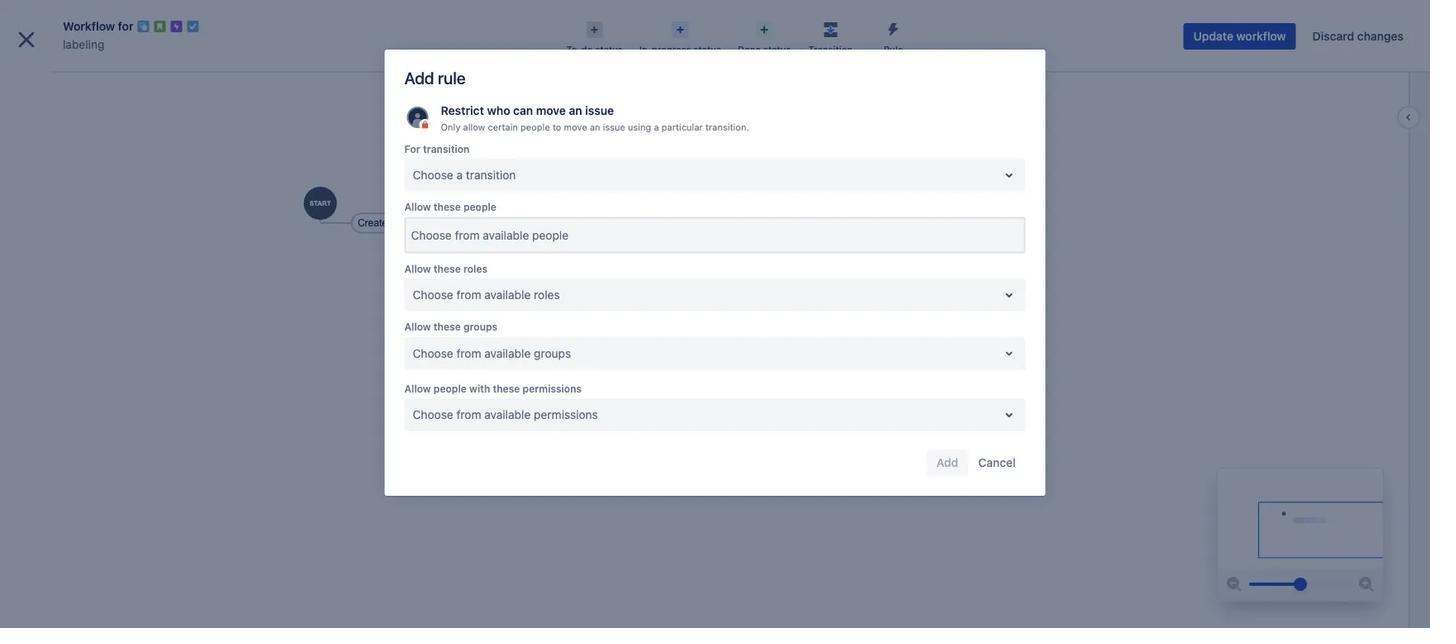 Task type: vqa. For each thing, say whether or not it's contained in the screenshot.
open image to the top
yes



Task type: describe. For each thing, give the bounding box(es) containing it.
add
[[404, 68, 434, 87]]

who
[[487, 104, 510, 117]]

add rule
[[404, 68, 466, 87]]

for transition
[[404, 143, 470, 155]]

0 vertical spatial roles
[[464, 263, 488, 275]]

restrict
[[441, 104, 484, 117]]

choose from available people
[[411, 228, 569, 242]]

in-progress status
[[639, 44, 721, 55]]

progress
[[652, 44, 691, 55]]

1 vertical spatial labeling
[[50, 73, 93, 86]]

For transition text field
[[413, 167, 416, 184]]

open image for choose from available permissions
[[999, 405, 1019, 425]]

rule
[[438, 68, 466, 87]]

1 vertical spatial a
[[457, 168, 463, 182]]

choose for choose from available people
[[411, 228, 452, 242]]

choose from available permissions
[[413, 408, 598, 422]]

particular
[[662, 121, 703, 132]]

1 vertical spatial transition
[[466, 168, 516, 182]]

for
[[118, 19, 134, 33]]

1 horizontal spatial an
[[590, 121, 600, 132]]

0 vertical spatial transition
[[423, 143, 470, 155]]

can
[[513, 104, 533, 117]]

using
[[628, 121, 651, 132]]

update workflow button
[[1184, 23, 1296, 50]]

choose for choose from available roles
[[413, 288, 453, 302]]

zoom in image
[[1357, 574, 1377, 594]]

choose for choose a transition
[[413, 168, 453, 182]]

zoom out image
[[1225, 574, 1244, 594]]

choose from available roles
[[413, 288, 560, 302]]

open image for choose from available roles
[[999, 285, 1019, 305]]

done status button
[[730, 17, 799, 56]]

Search field
[[1116, 10, 1282, 36]]

available for people
[[483, 228, 529, 242]]

Zoom level range field
[[1249, 568, 1352, 601]]

cancel button
[[969, 450, 1026, 476]]

transition.
[[706, 121, 749, 132]]

1 vertical spatial groups
[[534, 346, 571, 360]]

rule button
[[862, 17, 925, 56]]

choose a transition
[[413, 168, 516, 182]]

discard changes
[[1313, 29, 1404, 43]]

dialog containing workflow for
[[0, 0, 1430, 628]]

Allow these roles text field
[[413, 287, 416, 303]]

update workflow
[[1194, 29, 1286, 43]]

status for to-do status
[[595, 44, 623, 55]]

in-progress status button
[[631, 17, 730, 56]]

choose for choose from available groups
[[413, 346, 453, 360]]

3 status from the left
[[764, 44, 791, 55]]

transition button
[[799, 17, 862, 56]]

these up choose from available permissions
[[493, 383, 520, 394]]

available for roles
[[485, 288, 531, 302]]

discard
[[1313, 29, 1355, 43]]

workflow
[[63, 19, 115, 33]]

available for permissions
[[485, 408, 531, 422]]

close workflow editor image
[[13, 26, 40, 53]]

discard changes button
[[1303, 23, 1414, 50]]

primary element
[[10, 0, 1116, 46]]

for transition element
[[404, 159, 1026, 192]]

allow for choose from available permissions
[[404, 383, 431, 394]]



Task type: locate. For each thing, give the bounding box(es) containing it.
transition down only
[[423, 143, 470, 155]]

from for choose from available roles
[[457, 288, 481, 302]]

1 allow from the top
[[404, 201, 431, 213]]

these down choose a transition
[[434, 201, 461, 213]]

0 vertical spatial open image
[[999, 285, 1019, 305]]

these for people
[[434, 201, 461, 213]]

choose for choose from available permissions
[[413, 408, 453, 422]]

workflow for
[[63, 19, 134, 33]]

choose down for transition at the top left of page
[[413, 168, 453, 182]]

0 horizontal spatial status
[[595, 44, 623, 55]]

allow
[[404, 201, 431, 213], [404, 263, 431, 275], [404, 321, 431, 333], [404, 383, 431, 394]]

permissions up choose from available permissions
[[523, 383, 582, 394]]

issue down the to-do status
[[585, 104, 614, 117]]

permissions
[[523, 383, 582, 394], [534, 408, 598, 422]]

transition
[[809, 44, 853, 55]]

changes
[[1358, 29, 1404, 43]]

people
[[521, 121, 550, 132], [464, 201, 497, 213], [532, 228, 569, 242], [434, 383, 467, 394]]

from for choose from available permissions
[[457, 408, 481, 422]]

0 vertical spatial an
[[569, 104, 582, 117]]

0 vertical spatial labeling
[[63, 38, 104, 51]]

groups up allow people with these permissions
[[534, 346, 571, 360]]

status right the done
[[764, 44, 791, 55]]

choose inside for transition element
[[413, 168, 453, 182]]

open image
[[999, 285, 1019, 305], [999, 344, 1019, 363], [999, 405, 1019, 425]]

an right to
[[590, 121, 600, 132]]

allow up allow these roles text field
[[404, 263, 431, 275]]

1 vertical spatial open image
[[999, 344, 1019, 363]]

0 horizontal spatial groups
[[464, 321, 498, 333]]

available up allow people with these permissions
[[485, 346, 531, 360]]

open image for choose from available groups
[[999, 344, 1019, 363]]

2 allow from the top
[[404, 263, 431, 275]]

rule
[[884, 44, 903, 55]]

1 horizontal spatial roles
[[534, 288, 560, 302]]

move up to
[[536, 104, 566, 117]]

restrict who can move an issue only allow certain people to move an issue using a particular transition.
[[441, 104, 749, 132]]

0 horizontal spatial a
[[457, 168, 463, 182]]

move right to
[[564, 121, 587, 132]]

from down the allow these people
[[455, 228, 480, 242]]

Allow people with these permissions text field
[[413, 407, 416, 423]]

3 open image from the top
[[999, 405, 1019, 425]]

0 vertical spatial issue
[[585, 104, 614, 117]]

allow up allow people with these permissions text box
[[404, 383, 431, 394]]

2 vertical spatial open image
[[999, 405, 1019, 425]]

a right using
[[654, 121, 659, 132]]

allow for choose from available roles
[[404, 263, 431, 275]]

an
[[569, 104, 582, 117], [590, 121, 600, 132]]

choose
[[413, 168, 453, 182], [411, 228, 452, 242], [413, 288, 453, 302], [413, 346, 453, 360], [413, 408, 453, 422]]

choose down allow these groups
[[413, 346, 453, 360]]

do
[[581, 44, 593, 55]]

these
[[434, 201, 461, 213], [434, 263, 461, 275], [434, 321, 461, 333], [493, 383, 520, 394]]

groups
[[464, 321, 498, 333], [534, 346, 571, 360]]

issue
[[585, 104, 614, 117], [603, 121, 625, 132]]

1 vertical spatial roles
[[534, 288, 560, 302]]

1 vertical spatial move
[[564, 121, 587, 132]]

1 vertical spatial issue
[[603, 121, 625, 132]]

open image
[[999, 165, 1019, 185]]

people inside restrict who can move an issue only allow certain people to move an issue using a particular transition.
[[521, 121, 550, 132]]

available for groups
[[485, 346, 531, 360]]

to-do status button
[[558, 17, 631, 56]]

add rule dialog
[[385, 50, 1046, 496]]

a
[[654, 121, 659, 132], [457, 168, 463, 182]]

banner
[[0, 0, 1430, 46]]

only
[[441, 121, 461, 132]]

available down the allow these people
[[483, 228, 529, 242]]

allow
[[463, 121, 485, 132]]

choose down allow these groups text field
[[413, 408, 453, 422]]

allow people with these permissions
[[404, 383, 582, 394]]

Allow these groups text field
[[413, 345, 416, 362]]

groups up choose from available groups
[[464, 321, 498, 333]]

to-do status
[[567, 44, 623, 55]]

done status
[[738, 44, 791, 55]]

status right the progress
[[694, 44, 721, 55]]

in-
[[639, 44, 652, 55]]

1 vertical spatial permissions
[[534, 408, 598, 422]]

labeling down labeling link
[[50, 73, 93, 86]]

permissions down allow people with these permissions
[[534, 408, 598, 422]]

certain
[[488, 121, 518, 132]]

labeling
[[63, 38, 104, 51], [50, 73, 93, 86]]

transition
[[423, 143, 470, 155], [466, 168, 516, 182]]

4 allow from the top
[[404, 383, 431, 394]]

1 status from the left
[[595, 44, 623, 55]]

2 open image from the top
[[999, 344, 1019, 363]]

roles up choose from available groups
[[534, 288, 560, 302]]

these down choose from available roles
[[434, 321, 461, 333]]

group
[[7, 303, 192, 425], [7, 303, 192, 380], [7, 380, 192, 425]]

from down allow these groups
[[457, 346, 481, 360]]

1 open image from the top
[[999, 285, 1019, 305]]

for
[[404, 143, 420, 155]]

update
[[1194, 29, 1234, 43]]

move
[[536, 104, 566, 117], [564, 121, 587, 132]]

issue left using
[[603, 121, 625, 132]]

transition down certain
[[466, 168, 516, 182]]

choose from available groups
[[413, 346, 571, 360]]

0 horizontal spatial an
[[569, 104, 582, 117]]

1 vertical spatial an
[[590, 121, 600, 132]]

available
[[483, 228, 529, 242], [485, 288, 531, 302], [485, 346, 531, 360], [485, 408, 531, 422]]

done
[[738, 44, 761, 55]]

1 horizontal spatial groups
[[534, 346, 571, 360]]

labeling down the workflow
[[63, 38, 104, 51]]

allow these roles
[[404, 263, 488, 275]]

available down allow people with these permissions
[[485, 408, 531, 422]]

allow up allow these groups text field
[[404, 321, 431, 333]]

3 allow from the top
[[404, 321, 431, 333]]

status for in-progress status
[[694, 44, 721, 55]]

0 vertical spatial groups
[[464, 321, 498, 333]]

1 horizontal spatial a
[[654, 121, 659, 132]]

0 horizontal spatial roles
[[464, 263, 488, 275]]

roles
[[464, 263, 488, 275], [534, 288, 560, 302]]

workflow
[[1237, 29, 1286, 43]]

you're in the workflow viewfinder, use the arrow keys to move it element
[[1218, 469, 1383, 568]]

a inside restrict who can move an issue only allow certain people to move an issue using a particular transition.
[[654, 121, 659, 132]]

cancel
[[978, 456, 1016, 470]]

dialog
[[0, 0, 1430, 628]]

0 vertical spatial permissions
[[523, 383, 582, 394]]

these for groups
[[434, 321, 461, 333]]

1 horizontal spatial status
[[694, 44, 721, 55]]

from for choose from available groups
[[457, 346, 481, 360]]

allow for choose from available groups
[[404, 321, 431, 333]]

these for roles
[[434, 263, 461, 275]]

allow down for transition text field
[[404, 201, 431, 213]]

to
[[553, 121, 561, 132]]

from down with
[[457, 408, 481, 422]]

from down the allow these roles
[[457, 288, 481, 302]]

these up choose from available roles
[[434, 263, 461, 275]]

0 vertical spatial move
[[536, 104, 566, 117]]

roles up choose from available roles
[[464, 263, 488, 275]]

allow these groups
[[404, 321, 498, 333]]

status right do
[[595, 44, 623, 55]]

2 horizontal spatial status
[[764, 44, 791, 55]]

status
[[595, 44, 623, 55], [694, 44, 721, 55], [764, 44, 791, 55]]

with
[[469, 383, 490, 394]]

an right the can
[[569, 104, 582, 117]]

jira software image
[[43, 13, 154, 33], [43, 13, 154, 33]]

0 vertical spatial a
[[654, 121, 659, 132]]

a up the allow these people
[[457, 168, 463, 182]]

2 status from the left
[[694, 44, 721, 55]]

to-
[[567, 44, 581, 55]]

available up choose from available groups
[[485, 288, 531, 302]]

from for choose from available people
[[455, 228, 480, 242]]

choose down the allow these people
[[411, 228, 452, 242]]

allow these people
[[404, 201, 497, 213]]

choose down the allow these roles
[[413, 288, 453, 302]]

from
[[455, 228, 480, 242], [457, 288, 481, 302], [457, 346, 481, 360], [457, 408, 481, 422]]

labeling link
[[63, 35, 104, 55]]



